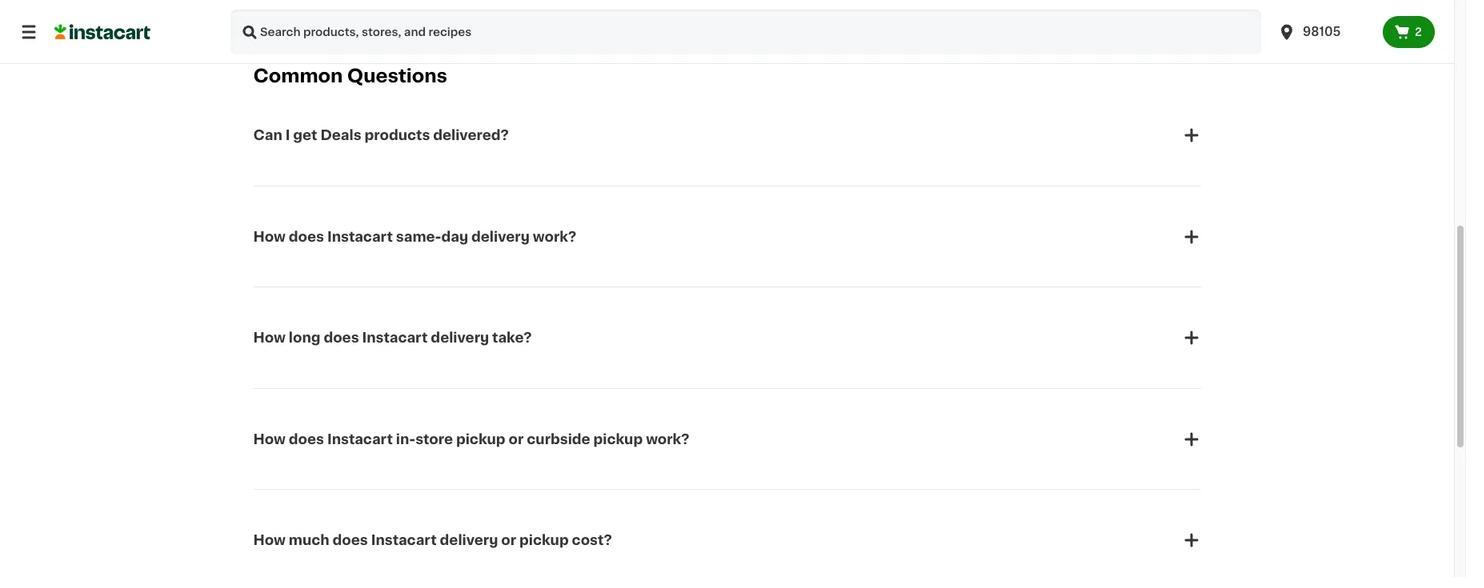 Task type: describe. For each thing, give the bounding box(es) containing it.
stock for fourth the many in stock link from right
[[664, 8, 689, 17]]

many for fourth the many in stock link from right
[[626, 8, 652, 17]]

0 horizontal spatial pickup
[[456, 433, 506, 445]]

store
[[416, 433, 453, 445]]

2
[[1415, 26, 1422, 38]]

instacart inside how does instacart same-day delivery work? dropdown button
[[327, 230, 393, 243]]

instacart logo image
[[54, 22, 150, 42]]

take?
[[492, 331, 532, 344]]

instacart inside how long does instacart delivery take? 'dropdown button'
[[362, 331, 428, 344]]

does inside 'dropdown button'
[[324, 331, 359, 344]]

stock for 3rd the many in stock link from left
[[1034, 8, 1059, 17]]

in for fourth the many in stock link from right
[[654, 8, 662, 17]]

in-
[[396, 433, 416, 445]]

0 vertical spatial or
[[509, 433, 524, 445]]

many in stock for 1st the many in stock link from right
[[1119, 8, 1182, 17]]

how for how does instacart same-day delivery work?
[[253, 230, 286, 243]]

day
[[441, 230, 468, 243]]

many for third the many in stock link from right
[[873, 8, 898, 17]]

in for third the many in stock link from right
[[900, 8, 909, 17]]

i
[[286, 129, 290, 142]]

delivery for or
[[440, 534, 498, 547]]

0 vertical spatial work?
[[533, 230, 576, 243]]

much
[[289, 534, 329, 547]]

curbside
[[527, 433, 590, 445]]

how does instacart in-store pickup or curbside pickup work?
[[253, 433, 690, 445]]

get
[[293, 129, 317, 142]]

many for 3rd the many in stock link from left
[[996, 8, 1021, 17]]

in for 1st the many in stock link from right
[[1147, 8, 1155, 17]]

can
[[253, 129, 282, 142]]

2 many in stock link from the left
[[857, 0, 967, 20]]

3 many in stock link from the left
[[980, 0, 1091, 20]]

pickup inside how much does instacart delivery or pickup cost? dropdown button
[[520, 534, 569, 547]]

2 button
[[1383, 16, 1435, 48]]

1 horizontal spatial work?
[[646, 433, 690, 445]]

4 many in stock link from the left
[[1103, 0, 1214, 20]]



Task type: locate. For each thing, give the bounding box(es) containing it.
1 vertical spatial or
[[501, 534, 516, 547]]

deals
[[321, 129, 361, 142]]

common
[[253, 68, 343, 85]]

2 many in stock from the left
[[873, 8, 936, 17]]

instacart
[[327, 230, 393, 243], [362, 331, 428, 344], [327, 433, 393, 445], [371, 534, 437, 547]]

0 vertical spatial delivery
[[471, 230, 530, 243]]

4 many in stock from the left
[[1119, 8, 1182, 17]]

work?
[[533, 230, 576, 243], [646, 433, 690, 445]]

can i get deals products delivered?
[[253, 129, 509, 142]]

4 how from the top
[[253, 534, 286, 547]]

cost?
[[572, 534, 612, 547]]

how inside how long does instacart delivery take? 'dropdown button'
[[253, 331, 286, 344]]

4 in from the left
[[1147, 8, 1155, 17]]

3 many from the left
[[996, 8, 1021, 17]]

many for 1st the many in stock link from right
[[1119, 8, 1145, 17]]

how does instacart same-day delivery work? button
[[253, 208, 1201, 265]]

1 horizontal spatial pickup
[[520, 534, 569, 547]]

4 stock from the left
[[1157, 8, 1182, 17]]

3 in from the left
[[1024, 8, 1032, 17]]

how for how much does instacart delivery or pickup cost?
[[253, 534, 286, 547]]

or
[[509, 433, 524, 445], [501, 534, 516, 547]]

delivery inside 'dropdown button'
[[431, 331, 489, 344]]

how much does instacart delivery or pickup cost? button
[[253, 511, 1201, 569]]

common questions
[[253, 68, 447, 85]]

same-
[[396, 230, 441, 243]]

many in stock link
[[610, 0, 721, 20], [857, 0, 967, 20], [980, 0, 1091, 20], [1103, 0, 1214, 20]]

in
[[654, 8, 662, 17], [900, 8, 909, 17], [1024, 8, 1032, 17], [1147, 8, 1155, 17]]

how for how long does instacart delivery take?
[[253, 331, 286, 344]]

how long does instacart delivery take? button
[[253, 309, 1201, 367]]

many in stock for fourth the many in stock link from right
[[626, 8, 689, 17]]

questions
[[347, 68, 447, 85]]

stock for third the many in stock link from right
[[911, 8, 936, 17]]

3 how from the top
[[253, 433, 286, 445]]

many in stock for 3rd the many in stock link from left
[[996, 8, 1059, 17]]

98105 button
[[1268, 10, 1383, 54]]

1 many in stock link from the left
[[610, 0, 721, 20]]

delivery
[[471, 230, 530, 243], [431, 331, 489, 344], [440, 534, 498, 547]]

products
[[365, 129, 430, 142]]

4 many from the left
[[1119, 8, 1145, 17]]

stock for 1st the many in stock link from right
[[1157, 8, 1182, 17]]

2 horizontal spatial pickup
[[594, 433, 643, 445]]

how inside how does instacart in-store pickup or curbside pickup work? dropdown button
[[253, 433, 286, 445]]

stock
[[664, 8, 689, 17], [911, 8, 936, 17], [1034, 8, 1059, 17], [1157, 8, 1182, 17]]

2 in from the left
[[900, 8, 909, 17]]

1 many in stock from the left
[[626, 8, 689, 17]]

1 how from the top
[[253, 230, 286, 243]]

many in stock for third the many in stock link from right
[[873, 8, 936, 17]]

98105
[[1303, 26, 1341, 38]]

many
[[626, 8, 652, 17], [873, 8, 898, 17], [996, 8, 1021, 17], [1119, 8, 1145, 17]]

in for 3rd the many in stock link from left
[[1024, 8, 1032, 17]]

delivery for take?
[[431, 331, 489, 344]]

3 many in stock from the left
[[996, 8, 1059, 17]]

2 vertical spatial delivery
[[440, 534, 498, 547]]

how does instacart in-store pickup or curbside pickup work? button
[[253, 410, 1201, 468]]

how inside how much does instacart delivery or pickup cost? dropdown button
[[253, 534, 286, 547]]

how
[[253, 230, 286, 243], [253, 331, 286, 344], [253, 433, 286, 445], [253, 534, 286, 547]]

many in stock
[[626, 8, 689, 17], [873, 8, 936, 17], [996, 8, 1059, 17], [1119, 8, 1182, 17]]

0 horizontal spatial work?
[[533, 230, 576, 243]]

1 many from the left
[[626, 8, 652, 17]]

can i get deals products delivered? button
[[253, 107, 1201, 164]]

how inside how does instacart same-day delivery work? dropdown button
[[253, 230, 286, 243]]

pickup right store
[[456, 433, 506, 445]]

delivered?
[[433, 129, 509, 142]]

how does instacart same-day delivery work?
[[253, 230, 576, 243]]

2 how from the top
[[253, 331, 286, 344]]

instacart inside how much does instacart delivery or pickup cost? dropdown button
[[371, 534, 437, 547]]

98105 button
[[1277, 10, 1374, 54]]

2 stock from the left
[[911, 8, 936, 17]]

None search field
[[231, 10, 1261, 54]]

1 in from the left
[[654, 8, 662, 17]]

how for how does instacart in-store pickup or curbside pickup work?
[[253, 433, 286, 445]]

pickup left cost?
[[520, 534, 569, 547]]

how long does instacart delivery take?
[[253, 331, 532, 344]]

3 stock from the left
[[1034, 8, 1059, 17]]

2 many from the left
[[873, 8, 898, 17]]

long
[[289, 331, 321, 344]]

how much does instacart delivery or pickup cost?
[[253, 534, 612, 547]]

pickup
[[456, 433, 506, 445], [594, 433, 643, 445], [520, 534, 569, 547]]

1 stock from the left
[[664, 8, 689, 17]]

1 vertical spatial delivery
[[431, 331, 489, 344]]

does
[[289, 230, 324, 243], [324, 331, 359, 344], [289, 433, 324, 445], [333, 534, 368, 547]]

Search field
[[231, 10, 1261, 54]]

1 vertical spatial work?
[[646, 433, 690, 445]]

pickup right curbside
[[594, 433, 643, 445]]

instacart inside how does instacart in-store pickup or curbside pickup work? dropdown button
[[327, 433, 393, 445]]



Task type: vqa. For each thing, say whether or not it's contained in the screenshot.
third Many
yes



